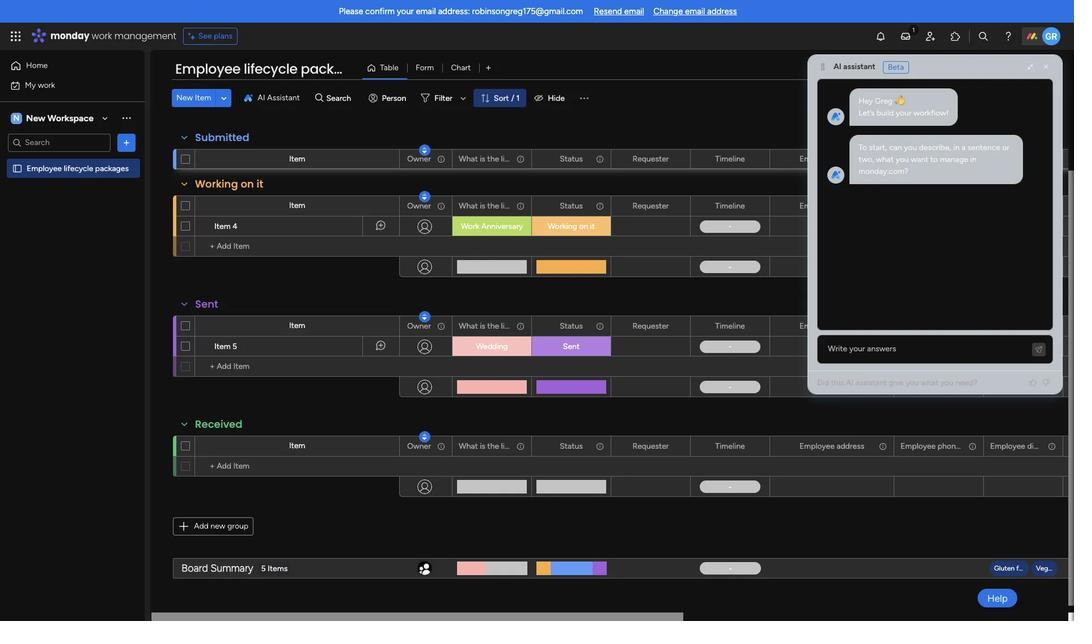 Task type: describe. For each thing, give the bounding box(es) containing it.
1 is from the top
[[480, 154, 486, 164]]

add
[[194, 522, 209, 532]]

2 restric from the top
[[1054, 201, 1075, 211]]

apps image
[[950, 31, 962, 42]]

resend email link
[[594, 6, 645, 16]]

1 warning image from the top
[[818, 224, 826, 231]]

3 what is the life event? field from the top
[[456, 320, 538, 333]]

let's
[[859, 108, 875, 118]]

3 status from the top
[[560, 321, 583, 331]]

1 owner field from the top
[[404, 153, 434, 165]]

4 what from the top
[[459, 442, 478, 451]]

please
[[339, 6, 363, 16]]

help button
[[978, 589, 1018, 608]]

lifecycle inside "field"
[[244, 60, 298, 78]]

1 vertical spatial on
[[579, 222, 588, 231]]

ai for ai assistant
[[258, 93, 265, 103]]

4
[[233, 222, 238, 231]]

confirm
[[365, 6, 395, 16]]

employee lifecycle packages inside the employee lifecycle packages list box
[[27, 164, 129, 173]]

sort
[[494, 93, 509, 103]]

filter button
[[417, 89, 470, 107]]

working inside field
[[195, 177, 238, 191]]

chart
[[451, 63, 471, 73]]

you right the give at the right
[[906, 378, 919, 388]]

work for monday
[[92, 30, 112, 43]]

employee inside list box
[[27, 164, 62, 173]]

unsatisfied with the results image
[[1042, 378, 1051, 387]]

1 horizontal spatial what
[[921, 378, 939, 388]]

1 free from the top
[[1017, 143, 1029, 151]]

+ Add Item text field
[[201, 240, 394, 254]]

or
[[1003, 143, 1010, 153]]

board
[[182, 563, 208, 575]]

describe,
[[919, 143, 952, 153]]

4 what is the life event? from the top
[[459, 442, 538, 451]]

your inside the hey greg 👋 let's build your workflow!
[[896, 108, 912, 118]]

1 id from the top
[[1070, 154, 1075, 164]]

2 free from the top
[[1017, 565, 1029, 573]]

inbox image
[[900, 31, 912, 42]]

change
[[654, 6, 683, 16]]

3 event? from the top
[[514, 321, 538, 331]]

1 vertical spatial working on it
[[548, 222, 595, 231]]

2 vegan from the top
[[1036, 565, 1056, 573]]

beta
[[888, 62, 904, 72]]

2 employee dietary restric field from the top
[[988, 320, 1075, 333]]

work
[[461, 222, 480, 231]]

summary
[[211, 563, 253, 575]]

public board image
[[12, 163, 23, 174]]

new item button
[[172, 89, 216, 107]]

sort / 1
[[494, 93, 520, 103]]

1 employee dietary restric field from the top
[[988, 153, 1075, 165]]

1 horizontal spatial in
[[971, 155, 977, 165]]

item 5
[[214, 342, 237, 352]]

greg
[[875, 96, 893, 106]]

4 status from the top
[[560, 442, 583, 451]]

monday
[[50, 30, 89, 43]]

notifications image
[[875, 31, 887, 42]]

employee address for 3rd employee address field from the bottom of the page
[[800, 201, 865, 211]]

employee dietary restric for first employee dietary restric field from the bottom
[[991, 442, 1075, 451]]

this
[[831, 378, 844, 388]]

work for my
[[38, 80, 55, 90]]

wedding
[[476, 342, 508, 352]]

my work button
[[7, 76, 122, 94]]

packages inside list box
[[95, 164, 129, 173]]

workspace options image
[[121, 112, 132, 124]]

1 assistant image from the top
[[832, 112, 841, 121]]

build
[[877, 108, 894, 118]]

hide button
[[530, 89, 572, 107]]

arrow down image
[[457, 91, 470, 105]]

sort desc image for fourth the owner field from the bottom of the page
[[422, 146, 427, 154]]

3 restric from the top
[[1054, 321, 1075, 331]]

hide
[[548, 93, 565, 103]]

submitted
[[195, 130, 250, 145]]

monday work management
[[50, 30, 176, 43]]

1 timeline field from the top
[[713, 153, 748, 165]]

2 status from the top
[[560, 201, 583, 211]]

3 dietary from the top
[[1028, 321, 1052, 331]]

0 vertical spatial 5
[[233, 342, 237, 352]]

new item
[[176, 93, 211, 103]]

3 id from the top
[[1070, 321, 1075, 331]]

ai logo image
[[244, 94, 253, 103]]

2 requester field from the top
[[630, 200, 672, 212]]

4 timeline from the top
[[716, 442, 745, 451]]

life for fourth what is the life event? field from the top of the page
[[501, 442, 512, 451]]

select product image
[[10, 31, 22, 42]]

employee phone number for 3rd employee phone number field from the bottom of the page
[[901, 154, 990, 164]]

v2 search image
[[315, 92, 324, 105]]

1 status field from the top
[[557, 153, 586, 165]]

1 dietary from the top
[[1028, 154, 1052, 164]]

form
[[416, 63, 434, 73]]

employee phone number for second employee phone number field from the top of the page
[[901, 321, 990, 331]]

4 event? from the top
[[514, 442, 538, 451]]

5 items
[[261, 564, 288, 574]]

2 owner from the top
[[407, 201, 431, 211]]

2 assistant image from the top
[[832, 171, 841, 180]]

sort desc image for 4th the owner field from the top of the page
[[422, 433, 427, 441]]

life for 2nd what is the life event? field from the bottom
[[501, 321, 512, 331]]

4 restric from the top
[[1054, 442, 1075, 451]]

robinsongreg175@gmail.com
[[472, 6, 583, 16]]

1 gluten free from the top
[[995, 143, 1029, 151]]

person button
[[364, 89, 413, 107]]

workspace image
[[11, 112, 22, 125]]

1 id field from the top
[[1067, 153, 1075, 165]]

change email address
[[654, 6, 737, 16]]

can
[[890, 143, 902, 153]]

4 dietary from the top
[[1028, 442, 1052, 451]]

3 number from the top
[[962, 442, 990, 451]]

board summary
[[182, 563, 253, 575]]

3 phone from the top
[[938, 442, 961, 451]]

4 id field from the top
[[1067, 441, 1075, 453]]

my work
[[25, 80, 55, 90]]

hey greg 👋 let's build your workflow!
[[859, 96, 949, 118]]

sentence
[[968, 143, 1001, 153]]

3 requester field from the top
[[630, 320, 672, 333]]

start,
[[869, 143, 888, 153]]

options image
[[121, 137, 132, 148]]

item inside "button"
[[195, 93, 211, 103]]

table
[[380, 63, 399, 73]]

3 employee phone number field from the top
[[898, 441, 990, 453]]

1 email from the left
[[416, 6, 436, 16]]

1 restric from the top
[[1054, 154, 1075, 164]]

requester for second requester field from the bottom of the page
[[633, 321, 669, 331]]

4 the from the top
[[488, 442, 499, 451]]

1 requester field from the top
[[630, 153, 672, 165]]

2 what from the top
[[459, 201, 478, 211]]

1 horizontal spatial it
[[590, 222, 595, 231]]

received
[[195, 418, 243, 432]]

ai assistant image
[[818, 61, 829, 73]]

1 phone from the top
[[938, 154, 961, 164]]

1 what is the life event? from the top
[[459, 154, 538, 164]]

employee dietary restric for first employee dietary restric field from the top
[[991, 154, 1075, 164]]

1 horizontal spatial 5
[[261, 564, 266, 574]]

plans
[[214, 31, 233, 41]]

3 owner field from the top
[[404, 320, 434, 333]]

1
[[517, 93, 520, 103]]

new workspace
[[26, 113, 94, 123]]

2 warning image from the top
[[818, 344, 826, 351]]

on inside field
[[241, 177, 254, 191]]

home
[[26, 61, 48, 70]]

2 gluten from the top
[[995, 565, 1015, 573]]

add new group button
[[173, 518, 254, 536]]

0 vertical spatial your
[[397, 6, 414, 16]]

1 event? from the top
[[514, 154, 538, 164]]

workspace
[[48, 113, 94, 123]]

you left need?
[[941, 378, 954, 388]]

email for change email address
[[685, 6, 705, 16]]

4 what is the life event? field from the top
[[456, 441, 538, 453]]

add view image
[[486, 64, 491, 72]]

angle down image
[[221, 94, 227, 102]]

hey
[[859, 96, 873, 106]]

2 id field from the top
[[1067, 200, 1075, 212]]

table button
[[363, 59, 407, 77]]

1 employee phone number field from the top
[[898, 153, 990, 165]]

2 phone from the top
[[938, 321, 961, 331]]

anniversary
[[481, 222, 523, 231]]

1 status from the top
[[560, 154, 583, 164]]

0 vertical spatial assistant
[[844, 62, 876, 71]]

did this ai assistant give you what you need?
[[818, 378, 978, 388]]

4 owner from the top
[[407, 442, 431, 451]]

you down can
[[896, 155, 909, 165]]

2 employee dietary restric from the top
[[991, 201, 1075, 211]]

Write your answers text field
[[825, 343, 1033, 357]]

2 employee phone number field from the top
[[898, 320, 990, 333]]

2 event? from the top
[[514, 201, 538, 211]]

0 horizontal spatial in
[[954, 143, 960, 153]]

Search field
[[324, 90, 358, 106]]

1 vertical spatial assistant
[[856, 378, 887, 388]]

3 what is the life event? from the top
[[459, 321, 538, 331]]

2 id from the top
[[1070, 201, 1075, 211]]

work anniversary
[[461, 222, 523, 231]]

4 id from the top
[[1070, 442, 1075, 451]]

requester for fourth requester field from the bottom
[[633, 154, 669, 164]]

4 status field from the top
[[557, 441, 586, 453]]

ai for ai assistant
[[834, 62, 842, 71]]

1 vegan from the top
[[1036, 143, 1056, 151]]

n
[[13, 113, 20, 123]]

Sent field
[[192, 297, 221, 312]]

ai assistant
[[258, 93, 300, 103]]

4 owner field from the top
[[404, 441, 434, 453]]

2 what is the life event? from the top
[[459, 201, 538, 211]]

4 is from the top
[[480, 442, 486, 451]]



Task type: vqa. For each thing, say whether or not it's contained in the screenshot.
the Employee
yes



Task type: locate. For each thing, give the bounding box(es) containing it.
1 vertical spatial packages
[[95, 164, 129, 173]]

1 vertical spatial phone
[[938, 321, 961, 331]]

search everything image
[[978, 31, 989, 42]]

packages inside "field"
[[301, 60, 367, 78]]

please confirm your email address: robinsongreg175@gmail.com
[[339, 6, 583, 16]]

0 vertical spatial in
[[954, 143, 960, 153]]

3 the from the top
[[488, 321, 499, 331]]

help
[[988, 593, 1008, 604]]

0 horizontal spatial employee lifecycle packages
[[27, 164, 129, 173]]

you
[[904, 143, 917, 153], [896, 155, 909, 165], [906, 378, 919, 388], [941, 378, 954, 388]]

filter
[[435, 93, 453, 103]]

employee phone number
[[901, 154, 990, 164], [901, 321, 990, 331], [901, 442, 990, 451]]

workflow!
[[914, 108, 949, 118]]

1 what from the top
[[459, 154, 478, 164]]

0 vertical spatial phone
[[938, 154, 961, 164]]

0 vertical spatial assistant image
[[832, 112, 841, 121]]

0 horizontal spatial lifecycle
[[64, 164, 93, 173]]

1 + add item text field from the top
[[201, 360, 394, 374]]

sent inside sent field
[[195, 297, 218, 311]]

email for resend email
[[624, 6, 645, 16]]

need?
[[956, 378, 978, 388]]

1 vertical spatial working
[[548, 222, 577, 231]]

1 horizontal spatial email
[[624, 6, 645, 16]]

group
[[227, 522, 249, 532]]

in down 'sentence'
[[971, 155, 977, 165]]

2 employee address from the top
[[800, 201, 865, 211]]

0 vertical spatial what
[[876, 155, 894, 165]]

0 horizontal spatial email
[[416, 6, 436, 16]]

1 vertical spatial gluten free
[[995, 565, 1029, 573]]

0 vertical spatial on
[[241, 177, 254, 191]]

timeline
[[716, 154, 745, 164], [716, 201, 745, 211], [716, 321, 745, 331], [716, 442, 745, 451]]

/
[[511, 93, 515, 103]]

0 vertical spatial number
[[962, 154, 990, 164]]

1 horizontal spatial on
[[579, 222, 588, 231]]

email
[[416, 6, 436, 16], [624, 6, 645, 16], [685, 6, 705, 16]]

work right my
[[38, 80, 55, 90]]

1 vertical spatial employee phone number field
[[898, 320, 990, 333]]

1 owner from the top
[[407, 154, 431, 164]]

2 employee address field from the top
[[797, 200, 868, 212]]

working on it
[[195, 177, 263, 191], [548, 222, 595, 231]]

1 horizontal spatial new
[[176, 93, 193, 103]]

2 dietary from the top
[[1028, 201, 1052, 211]]

employee inside "field"
[[175, 60, 241, 78]]

resend
[[594, 6, 622, 16]]

1 horizontal spatial sent
[[563, 342, 580, 352]]

free right or
[[1017, 143, 1029, 151]]

2 number from the top
[[962, 321, 990, 331]]

Id field
[[1067, 153, 1075, 165], [1067, 200, 1075, 212], [1067, 320, 1075, 333], [1067, 441, 1075, 453]]

see plans button
[[183, 28, 238, 45]]

1 vertical spatial + add item text field
[[201, 460, 394, 474]]

0 vertical spatial new
[[176, 93, 193, 103]]

ai
[[834, 62, 842, 71], [258, 93, 265, 103], [846, 378, 854, 388]]

sort desc image for 2nd the owner field from the bottom of the page
[[422, 313, 427, 321]]

1 horizontal spatial employee lifecycle packages
[[175, 60, 367, 78]]

employee dietary restric for 2nd employee dietary restric field from the bottom of the page
[[991, 321, 1075, 331]]

0 vertical spatial work
[[92, 30, 112, 43]]

gluten right a
[[995, 143, 1015, 151]]

3 status field from the top
[[557, 320, 586, 333]]

working
[[195, 177, 238, 191], [548, 222, 577, 231]]

+ Add Item text field
[[201, 360, 394, 374], [201, 460, 394, 474]]

0 horizontal spatial ai
[[258, 93, 265, 103]]

email right change
[[685, 6, 705, 16]]

1 vertical spatial employee phone number
[[901, 321, 990, 331]]

email left address:
[[416, 6, 436, 16]]

new inside "button"
[[176, 93, 193, 103]]

assistant up hey
[[844, 62, 876, 71]]

3 what from the top
[[459, 321, 478, 331]]

resend email
[[594, 6, 645, 16]]

ai assistant button
[[240, 89, 305, 107]]

manage
[[940, 155, 969, 165]]

option
[[0, 158, 145, 161]]

want
[[911, 155, 929, 165]]

your down 👋
[[896, 108, 912, 118]]

0 vertical spatial warning image
[[818, 224, 826, 231]]

Status field
[[557, 153, 586, 165], [557, 200, 586, 212], [557, 320, 586, 333], [557, 441, 586, 453]]

2 horizontal spatial ai
[[846, 378, 854, 388]]

0 vertical spatial ai
[[834, 62, 842, 71]]

management
[[114, 30, 176, 43]]

to
[[859, 143, 867, 153]]

1 vertical spatial warning image
[[818, 344, 826, 351]]

1 vertical spatial lifecycle
[[64, 164, 93, 173]]

2 vertical spatial number
[[962, 442, 990, 451]]

Owner field
[[404, 153, 434, 165], [404, 200, 434, 212], [404, 320, 434, 333], [404, 441, 434, 453]]

0 horizontal spatial it
[[257, 177, 263, 191]]

1 requester from the top
[[633, 154, 669, 164]]

2 + add item text field from the top
[[201, 460, 394, 474]]

2 vertical spatial sort desc image
[[422, 433, 427, 441]]

3 employee address from the top
[[800, 321, 865, 331]]

ai right "ai logo"
[[258, 93, 265, 103]]

packages down options icon in the top of the page
[[95, 164, 129, 173]]

0 horizontal spatial working
[[195, 177, 238, 191]]

greg robinson image
[[1043, 27, 1061, 45]]

employee address for fourth employee address field from the top
[[800, 442, 865, 451]]

work inside button
[[38, 80, 55, 90]]

0 vertical spatial gluten
[[995, 143, 1015, 151]]

0 vertical spatial vegan
[[1036, 143, 1056, 151]]

number
[[962, 154, 990, 164], [962, 321, 990, 331], [962, 442, 990, 451]]

1 vertical spatial your
[[896, 108, 912, 118]]

free up help button
[[1017, 565, 1029, 573]]

your
[[397, 6, 414, 16], [896, 108, 912, 118]]

3 owner from the top
[[407, 321, 431, 331]]

2 sort desc image from the top
[[422, 313, 427, 321]]

0 horizontal spatial what
[[876, 155, 894, 165]]

dietary
[[1028, 154, 1052, 164], [1028, 201, 1052, 211], [1028, 321, 1052, 331], [1028, 442, 1052, 451]]

2 the from the top
[[488, 201, 499, 211]]

1 vertical spatial ai
[[258, 93, 265, 103]]

new
[[211, 522, 226, 532]]

ai right the ai assistant 'image'
[[834, 62, 842, 71]]

1 vertical spatial 5
[[261, 564, 266, 574]]

items
[[268, 564, 288, 574]]

working on it inside working on it field
[[195, 177, 263, 191]]

Employee address field
[[797, 153, 868, 165], [797, 200, 868, 212], [797, 320, 868, 333], [797, 441, 868, 453]]

0 vertical spatial lifecycle
[[244, 60, 298, 78]]

gluten up help button
[[995, 565, 1015, 573]]

to start, can you describe, in a sentence or two, what you want to manage in monday.com?
[[859, 143, 1010, 176]]

assistant
[[267, 93, 300, 103]]

4 life from the top
[[501, 442, 512, 451]]

1 vertical spatial gluten
[[995, 565, 1015, 573]]

1 image
[[909, 23, 919, 36]]

work
[[92, 30, 112, 43], [38, 80, 55, 90]]

Submitted field
[[192, 130, 252, 145]]

assistant left the give at the right
[[856, 378, 887, 388]]

employee address
[[800, 154, 865, 164], [800, 201, 865, 211], [800, 321, 865, 331], [800, 442, 865, 451]]

two,
[[859, 155, 874, 165]]

1 vertical spatial sort desc image
[[422, 313, 427, 321]]

2 status field from the top
[[557, 200, 586, 212]]

your right confirm
[[397, 6, 414, 16]]

4 employee address field from the top
[[797, 441, 868, 453]]

chart button
[[443, 59, 480, 77]]

Employee phone number field
[[898, 153, 990, 165], [898, 320, 990, 333], [898, 441, 990, 453]]

new inside "workspace selection" 'element'
[[26, 113, 45, 123]]

column information image
[[437, 155, 446, 164], [516, 155, 525, 164], [596, 155, 605, 164], [879, 155, 888, 164], [968, 155, 978, 164], [437, 202, 446, 211], [596, 202, 605, 211], [437, 322, 446, 331], [516, 322, 525, 331], [596, 322, 605, 331], [516, 442, 525, 451], [596, 442, 605, 451], [879, 442, 888, 451], [968, 442, 978, 451], [1048, 442, 1057, 451]]

assistant image left the monday.com?
[[832, 171, 841, 180]]

you right can
[[904, 143, 917, 153]]

3 timeline from the top
[[716, 321, 745, 331]]

1 vertical spatial employee lifecycle packages
[[27, 164, 129, 173]]

1 the from the top
[[488, 154, 499, 164]]

ai assistant
[[834, 62, 876, 71]]

help image
[[1003, 31, 1014, 42]]

0 vertical spatial employee phone number field
[[898, 153, 990, 165]]

menu image
[[579, 92, 590, 104]]

employee address for first employee address field from the top
[[800, 154, 865, 164]]

1 horizontal spatial ai
[[834, 62, 842, 71]]

address:
[[438, 6, 470, 16]]

0 horizontal spatial working on it
[[195, 177, 263, 191]]

0 horizontal spatial work
[[38, 80, 55, 90]]

3 id field from the top
[[1067, 320, 1075, 333]]

warning image
[[818, 224, 826, 231], [818, 344, 826, 351]]

What is the life event? field
[[456, 153, 538, 165], [456, 200, 538, 212], [456, 320, 538, 333], [456, 441, 538, 453]]

0 vertical spatial employee lifecycle packages
[[175, 60, 367, 78]]

email right resend
[[624, 6, 645, 16]]

assistant
[[844, 62, 876, 71], [856, 378, 887, 388]]

work right monday
[[92, 30, 112, 43]]

2 vertical spatial employee phone number
[[901, 442, 990, 451]]

0 vertical spatial sent
[[195, 297, 218, 311]]

0 horizontal spatial your
[[397, 6, 414, 16]]

0 horizontal spatial packages
[[95, 164, 129, 173]]

employee lifecycle packages list box
[[0, 157, 145, 331]]

sort desc image
[[422, 193, 427, 201]]

new right n at the top of page
[[26, 113, 45, 123]]

3 employee address field from the top
[[797, 320, 868, 333]]

my
[[25, 80, 36, 90]]

1 vertical spatial free
[[1017, 565, 1029, 573]]

a
[[962, 143, 966, 153]]

1 what is the life event? field from the top
[[456, 153, 538, 165]]

lifecycle inside list box
[[64, 164, 93, 173]]

Received field
[[192, 418, 245, 432]]

1 employee address field from the top
[[797, 153, 868, 165]]

form button
[[407, 59, 443, 77]]

add new group
[[194, 522, 249, 532]]

column information image
[[1048, 155, 1057, 164], [516, 202, 525, 211], [1048, 202, 1057, 211], [879, 322, 888, 331], [968, 322, 978, 331], [1048, 322, 1057, 331], [437, 442, 446, 451]]

Employee lifecycle packages field
[[172, 60, 367, 79]]

1 vertical spatial sent
[[563, 342, 580, 352]]

what
[[876, 155, 894, 165], [921, 378, 939, 388]]

1 vertical spatial work
[[38, 80, 55, 90]]

gluten
[[995, 143, 1015, 151], [995, 565, 1015, 573]]

question image
[[841, 344, 847, 351]]

1 horizontal spatial your
[[896, 108, 912, 118]]

employee dietary restric
[[991, 154, 1075, 164], [991, 201, 1075, 211], [991, 321, 1075, 331], [991, 442, 1075, 451]]

1 vertical spatial assistant image
[[832, 171, 841, 180]]

new for new workspace
[[26, 113, 45, 123]]

lifecycle down search in workspace field in the left of the page
[[64, 164, 93, 173]]

1 timeline from the top
[[716, 154, 745, 164]]

restric
[[1054, 154, 1075, 164], [1054, 201, 1075, 211], [1054, 321, 1075, 331], [1054, 442, 1075, 451]]

gluten free up help button
[[995, 565, 1029, 573]]

ai right "this"
[[846, 378, 854, 388]]

1 horizontal spatial work
[[92, 30, 112, 43]]

employee lifecycle packages inside "employee lifecycle packages" "field"
[[175, 60, 367, 78]]

1 gluten from the top
[[995, 143, 1015, 151]]

1 vertical spatial new
[[26, 113, 45, 123]]

employee
[[175, 60, 241, 78], [800, 154, 835, 164], [901, 154, 936, 164], [991, 154, 1026, 164], [27, 164, 62, 173], [800, 201, 835, 211], [991, 201, 1026, 211], [800, 321, 835, 331], [901, 321, 936, 331], [991, 321, 1026, 331], [800, 442, 835, 451], [901, 442, 936, 451], [991, 442, 1026, 451]]

in left a
[[954, 143, 960, 153]]

2 timeline from the top
[[716, 201, 745, 211]]

new left angle down image
[[176, 93, 193, 103]]

👋
[[895, 96, 905, 106]]

home button
[[7, 57, 122, 75]]

0 horizontal spatial 5
[[233, 342, 237, 352]]

Timeline field
[[713, 153, 748, 165], [713, 200, 748, 212], [713, 320, 748, 333], [713, 441, 748, 453]]

invite members image
[[925, 31, 937, 42]]

1 employee dietary restric from the top
[[991, 154, 1075, 164]]

to
[[931, 155, 938, 165]]

id
[[1070, 154, 1075, 164], [1070, 201, 1075, 211], [1070, 321, 1075, 331], [1070, 442, 1075, 451]]

2 gluten free from the top
[[995, 565, 1029, 573]]

1 vertical spatial what
[[921, 378, 939, 388]]

4 timeline field from the top
[[713, 441, 748, 453]]

0 vertical spatial working
[[195, 177, 238, 191]]

packages up the search field
[[301, 60, 367, 78]]

1 vertical spatial number
[[962, 321, 990, 331]]

Employee dietary restric field
[[988, 153, 1075, 165], [988, 320, 1075, 333], [988, 441, 1075, 453]]

1 horizontal spatial working
[[548, 222, 577, 231]]

0 vertical spatial free
[[1017, 143, 1029, 151]]

life for 4th what is the life event? field from the bottom of the page
[[501, 154, 512, 164]]

0 vertical spatial employee dietary restric field
[[988, 153, 1075, 165]]

2 horizontal spatial email
[[685, 6, 705, 16]]

sent
[[195, 297, 218, 311], [563, 342, 580, 352]]

address
[[708, 6, 737, 16], [837, 154, 865, 164], [837, 201, 865, 211], [837, 321, 865, 331], [837, 442, 865, 451]]

lifecycle up ai assistant button
[[244, 60, 298, 78]]

0 vertical spatial working on it
[[195, 177, 263, 191]]

phone
[[938, 154, 961, 164], [938, 321, 961, 331], [938, 442, 961, 451]]

1 vertical spatial employee dietary restric field
[[988, 320, 1075, 333]]

free
[[1017, 143, 1029, 151], [1017, 565, 1029, 573]]

3 email from the left
[[685, 6, 705, 16]]

the
[[488, 154, 499, 164], [488, 201, 499, 211], [488, 321, 499, 331], [488, 442, 499, 451]]

what up the monday.com?
[[876, 155, 894, 165]]

1 horizontal spatial lifecycle
[[244, 60, 298, 78]]

employee lifecycle packages up ai assistant button
[[175, 60, 367, 78]]

1 vertical spatial in
[[971, 155, 977, 165]]

Search in workspace field
[[24, 136, 95, 149]]

1 employee address from the top
[[800, 154, 865, 164]]

3 life from the top
[[501, 321, 512, 331]]

1 employee phone number from the top
[[901, 154, 990, 164]]

1 vertical spatial it
[[590, 222, 595, 231]]

2 vertical spatial employee dietary restric field
[[988, 441, 1075, 453]]

2 vertical spatial phone
[[938, 442, 961, 451]]

see plans
[[198, 31, 233, 41]]

what down "write your answers" text field
[[921, 378, 939, 388]]

3 employee dietary restric from the top
[[991, 321, 1075, 331]]

3 requester from the top
[[633, 321, 669, 331]]

vegan
[[1036, 143, 1056, 151], [1036, 565, 1056, 573]]

what inside to start, can you describe, in a sentence or two, what you want to manage in monday.com?
[[876, 155, 894, 165]]

in
[[954, 143, 960, 153], [971, 155, 977, 165]]

0 horizontal spatial new
[[26, 113, 45, 123]]

3 employee dietary restric field from the top
[[988, 441, 1075, 453]]

person
[[382, 93, 406, 103]]

see
[[198, 31, 212, 41]]

2 vertical spatial employee phone number field
[[898, 441, 990, 453]]

did
[[818, 378, 829, 388]]

monday.com?
[[859, 167, 909, 176]]

0 vertical spatial it
[[257, 177, 263, 191]]

rocket image
[[830, 344, 838, 351]]

gluten free right a
[[995, 143, 1029, 151]]

2 email from the left
[[624, 6, 645, 16]]

employee phone number for 3rd employee phone number field from the top of the page
[[901, 442, 990, 451]]

1 number from the top
[[962, 154, 990, 164]]

3 sort desc image from the top
[[422, 433, 427, 441]]

employee address for 3rd employee address field from the top of the page
[[800, 321, 865, 331]]

0 horizontal spatial sent
[[195, 297, 218, 311]]

0 vertical spatial gluten free
[[995, 143, 1029, 151]]

it inside working on it field
[[257, 177, 263, 191]]

1 life from the top
[[501, 154, 512, 164]]

2 what is the life event? field from the top
[[456, 200, 538, 212]]

requester for 1st requester field from the bottom of the page
[[633, 442, 669, 451]]

2 requester from the top
[[633, 201, 669, 211]]

0 vertical spatial + add item text field
[[201, 360, 394, 374]]

life for second what is the life event? field from the top of the page
[[501, 201, 512, 211]]

sort desc image
[[422, 146, 427, 154], [422, 313, 427, 321], [422, 433, 427, 441]]

assistant image
[[832, 112, 841, 121], [832, 171, 841, 180]]

ai inside button
[[258, 93, 265, 103]]

employee lifecycle packages down search in workspace field in the left of the page
[[27, 164, 129, 173]]

assistant image left let's
[[832, 112, 841, 121]]

4 employee address from the top
[[800, 442, 865, 451]]

what is the life event?
[[459, 154, 538, 164], [459, 201, 538, 211], [459, 321, 538, 331], [459, 442, 538, 451]]

Working on it field
[[192, 177, 266, 192]]

0 vertical spatial sort desc image
[[422, 146, 427, 154]]

0 horizontal spatial on
[[241, 177, 254, 191]]

change email address link
[[654, 6, 737, 16]]

0 vertical spatial employee phone number
[[901, 154, 990, 164]]

2 timeline field from the top
[[713, 200, 748, 212]]

1 vertical spatial vegan
[[1036, 565, 1056, 573]]

item 4
[[214, 222, 238, 231]]

Requester field
[[630, 153, 672, 165], [630, 200, 672, 212], [630, 320, 672, 333], [630, 441, 672, 453]]

4 requester field from the top
[[630, 441, 672, 453]]

new for new item
[[176, 93, 193, 103]]

3 is from the top
[[480, 321, 486, 331]]

requester for third requester field from the bottom of the page
[[633, 201, 669, 211]]

2 owner field from the top
[[404, 200, 434, 212]]

workspace selection element
[[11, 111, 95, 125]]

satisfied with the results image
[[1029, 378, 1038, 387]]

2 is from the top
[[480, 201, 486, 211]]

3 timeline field from the top
[[713, 320, 748, 333]]

1 horizontal spatial working on it
[[548, 222, 595, 231]]

it
[[257, 177, 263, 191], [590, 222, 595, 231]]

2 vertical spatial ai
[[846, 378, 854, 388]]

0 vertical spatial packages
[[301, 60, 367, 78]]

give
[[889, 378, 904, 388]]

1 horizontal spatial packages
[[301, 60, 367, 78]]



